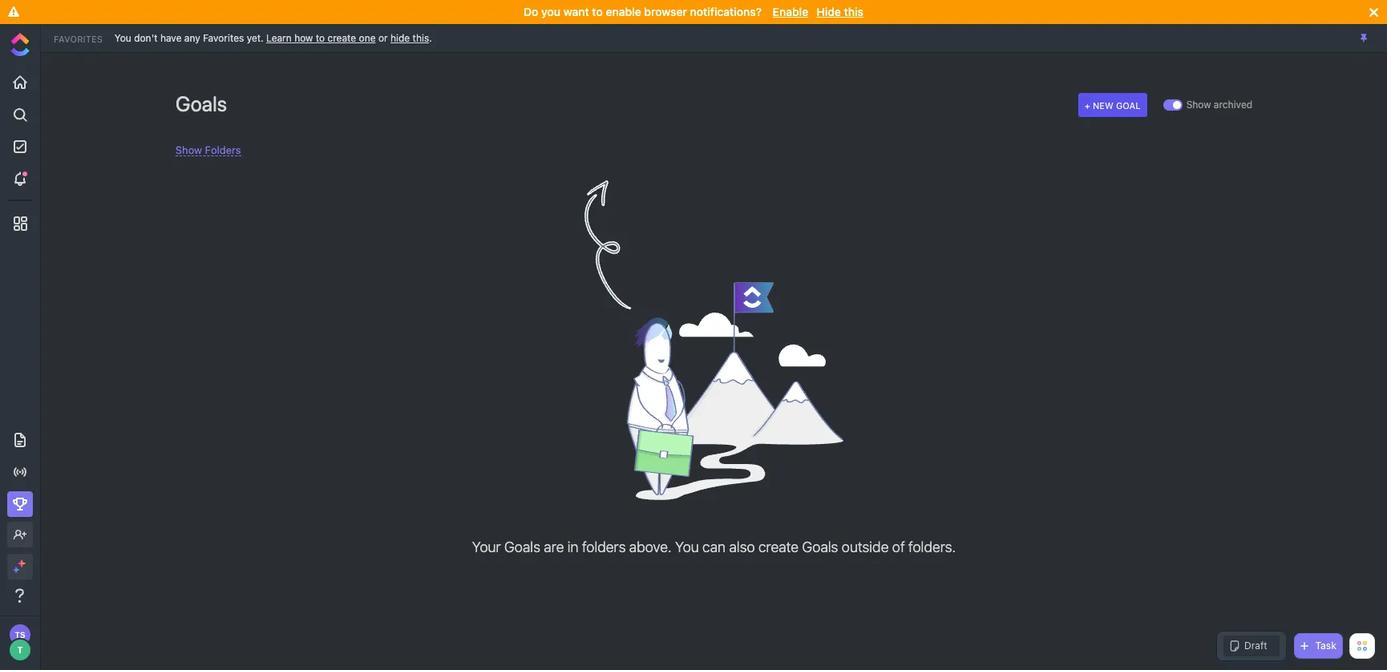 Task type: locate. For each thing, give the bounding box(es) containing it.
how
[[294, 32, 313, 44]]

create right also
[[759, 539, 799, 556]]

to
[[592, 5, 603, 18], [316, 32, 325, 44]]

goals left outside
[[802, 539, 838, 556]]

yet.
[[247, 32, 264, 44]]

1 vertical spatial show
[[176, 144, 202, 156]]

hide
[[817, 5, 841, 18]]

0 horizontal spatial show
[[176, 144, 202, 156]]

show folders
[[176, 144, 241, 156]]

want
[[564, 5, 589, 18]]

create for also
[[759, 539, 799, 556]]

+
[[1085, 100, 1091, 110]]

create left "one"
[[328, 32, 356, 44]]

can
[[703, 539, 726, 556]]

notifications?
[[690, 5, 762, 18]]

show left "folders"
[[176, 144, 202, 156]]

learn how to create one link
[[266, 32, 376, 44]]

show archived
[[1187, 99, 1253, 111]]

1 horizontal spatial this
[[844, 5, 864, 18]]

folders.
[[909, 539, 956, 556]]

0 horizontal spatial create
[[328, 32, 356, 44]]

1 horizontal spatial create
[[759, 539, 799, 556]]

browser
[[644, 5, 687, 18]]

your
[[472, 539, 501, 556]]

to right want
[[592, 5, 603, 18]]

favorites left the don't
[[54, 33, 103, 44]]

goals up the show folders
[[176, 91, 227, 115]]

1 vertical spatial you
[[675, 539, 699, 556]]

to right how
[[316, 32, 325, 44]]

show
[[1187, 99, 1211, 111], [176, 144, 202, 156]]

goals left are at the bottom of page
[[504, 539, 541, 556]]

0 vertical spatial show
[[1187, 99, 1211, 111]]

your goals are in folders above. you can also create goals outside of folders.
[[472, 539, 956, 556]]

1 vertical spatial to
[[316, 32, 325, 44]]

0 vertical spatial this
[[844, 5, 864, 18]]

favorites
[[203, 32, 244, 44], [54, 33, 103, 44]]

this
[[844, 5, 864, 18], [413, 32, 429, 44]]

0 horizontal spatial this
[[413, 32, 429, 44]]

0 vertical spatial you
[[115, 32, 131, 44]]

sparkle svg 1 image
[[18, 560, 26, 568]]

you left the don't
[[115, 32, 131, 44]]

are
[[544, 539, 564, 556]]

task
[[1316, 640, 1337, 652]]

archived
[[1214, 99, 1253, 111]]

goals
[[176, 91, 227, 115], [504, 539, 541, 556], [802, 539, 838, 556]]

0 vertical spatial create
[[328, 32, 356, 44]]

create
[[328, 32, 356, 44], [759, 539, 799, 556]]

enable
[[606, 5, 641, 18]]

1 vertical spatial create
[[759, 539, 799, 556]]

1 horizontal spatial favorites
[[203, 32, 244, 44]]

do
[[524, 5, 538, 18]]

1 horizontal spatial show
[[1187, 99, 1211, 111]]

you left can
[[675, 539, 699, 556]]

2 horizontal spatial goals
[[802, 539, 838, 556]]

goal
[[1116, 100, 1141, 110]]

1 horizontal spatial you
[[675, 539, 699, 556]]

you
[[115, 32, 131, 44], [675, 539, 699, 556]]

enable
[[773, 5, 809, 18]]

0 vertical spatial to
[[592, 5, 603, 18]]

sparkle svg 2 image
[[13, 567, 19, 573]]

.
[[429, 32, 432, 44]]

of
[[892, 539, 905, 556]]

show left the archived
[[1187, 99, 1211, 111]]

1 horizontal spatial to
[[592, 5, 603, 18]]

show for show archived
[[1187, 99, 1211, 111]]

you don't have any favorites yet. learn how to create one or hide this .
[[115, 32, 432, 44]]

favorites right any
[[203, 32, 244, 44]]



Task type: vqa. For each thing, say whether or not it's contained in the screenshot.
Show for Show archived
yes



Task type: describe. For each thing, give the bounding box(es) containing it.
0 horizontal spatial goals
[[176, 91, 227, 115]]

have
[[160, 32, 182, 44]]

new
[[1093, 100, 1114, 110]]

0 horizontal spatial favorites
[[54, 33, 103, 44]]

you
[[541, 5, 561, 18]]

in
[[568, 539, 579, 556]]

folders
[[582, 539, 626, 556]]

create for to
[[328, 32, 356, 44]]

don't
[[134, 32, 158, 44]]

above.
[[629, 539, 672, 556]]

0 horizontal spatial to
[[316, 32, 325, 44]]

+ new goal
[[1085, 100, 1141, 110]]

do you want to enable browser notifications? enable hide this
[[524, 5, 864, 18]]

show for show folders
[[176, 144, 202, 156]]

t
[[17, 645, 23, 655]]

hide
[[391, 32, 410, 44]]

learn
[[266, 32, 292, 44]]

hide this link
[[391, 32, 429, 44]]

ts
[[15, 630, 25, 640]]

folders
[[205, 144, 241, 156]]

1 vertical spatial this
[[413, 32, 429, 44]]

or
[[378, 32, 388, 44]]

one
[[359, 32, 376, 44]]

any
[[184, 32, 200, 44]]

outside
[[842, 539, 889, 556]]

1 horizontal spatial goals
[[504, 539, 541, 556]]

0 horizontal spatial you
[[115, 32, 131, 44]]

also
[[729, 539, 755, 556]]

ts t
[[15, 630, 25, 655]]



